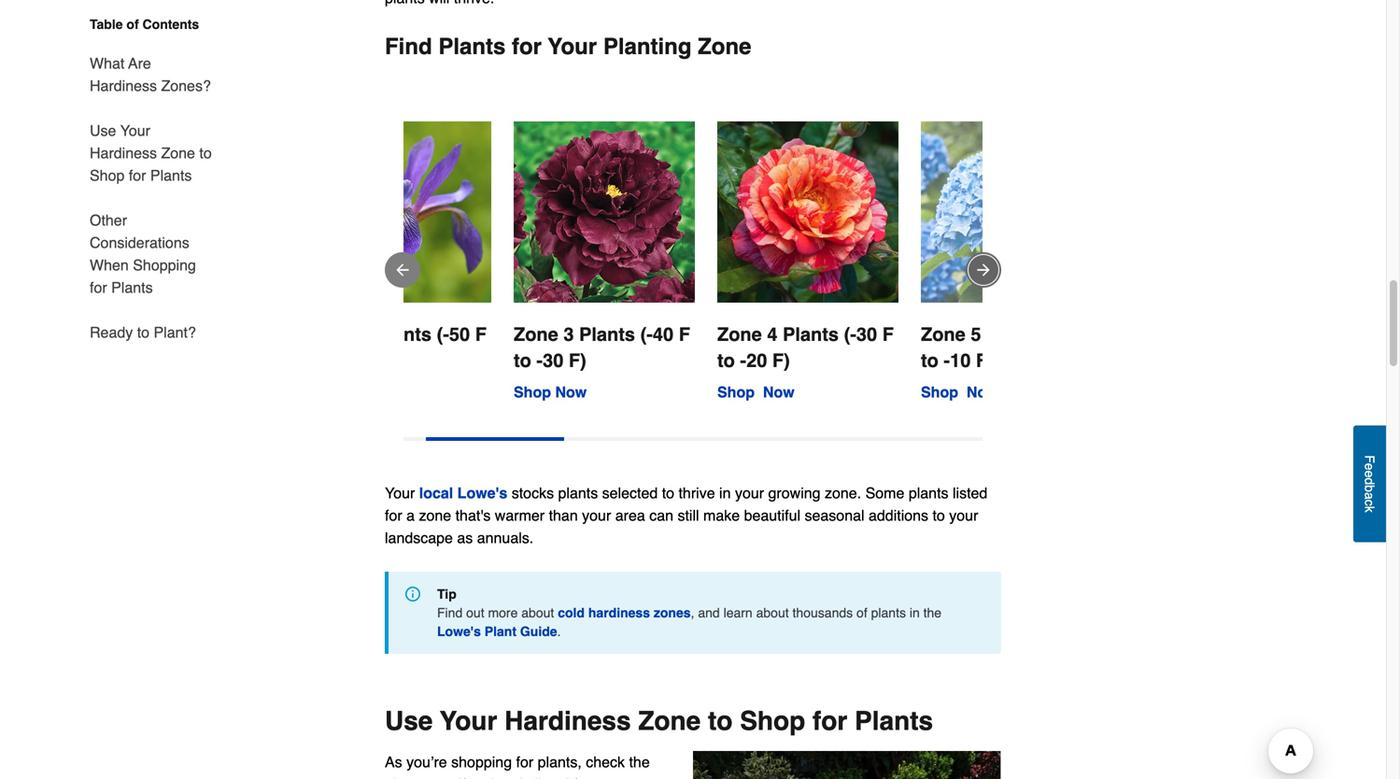 Task type: locate. For each thing, give the bounding box(es) containing it.
0 horizontal spatial use your hardiness zone to shop for plants
[[90, 122, 212, 184]]

make
[[703, 507, 740, 524]]

zone.
[[825, 484, 862, 502]]

- for 10
[[944, 350, 950, 371]]

1 vertical spatial 20
[[747, 350, 767, 371]]

(- right 2
[[437, 324, 449, 345]]

shop  now down 10
[[921, 383, 998, 401]]

0 horizontal spatial plant
[[385, 776, 417, 779]]

1 shop  now from the left
[[718, 383, 795, 401]]

f inside zone 5 plants (-20 f to -10 f)
[[1086, 324, 1098, 345]]

use down what
[[90, 122, 116, 139]]

3 f) from the left
[[773, 350, 790, 371]]

in right thousands
[[910, 605, 920, 620]]

f) inside zone 3 plants (-40 f to -30 f)
[[569, 350, 586, 371]]

2 horizontal spatial a
[[1363, 492, 1378, 499]]

2 horizontal spatial your
[[949, 507, 979, 524]]

the
[[924, 605, 942, 620], [629, 753, 650, 771]]

use your hardiness zone to shop for plants up check
[[385, 706, 933, 736]]

20 inside zone 5 plants (-20 f to -10 f)
[[1060, 324, 1081, 345]]

3 - from the left
[[740, 350, 747, 371]]

1 horizontal spatial 40
[[653, 324, 674, 345]]

0 vertical spatial 20
[[1060, 324, 1081, 345]]

you're
[[407, 753, 447, 771]]

1 about from the left
[[522, 605, 554, 620]]

your
[[735, 484, 764, 502], [582, 507, 611, 524], [949, 507, 979, 524]]

lowe's down out
[[437, 624, 481, 639]]

f) inside zone 5 plants (-20 f to -10 f)
[[976, 350, 994, 371]]

f) down 4
[[773, 350, 790, 371]]

e up "b"
[[1363, 470, 1378, 478]]

0 vertical spatial shop
[[90, 167, 125, 184]]

zone 4 plants (-30 f to -20 f)
[[718, 324, 894, 371]]

shop  now down 4
[[718, 383, 795, 401]]

hardiness up plants,
[[505, 706, 631, 736]]

0 horizontal spatial 20
[[747, 350, 767, 371]]

1 vertical spatial lowe's
[[437, 624, 481, 639]]

(- right 5
[[1048, 324, 1060, 345]]

0 horizontal spatial shop
[[90, 167, 125, 184]]

a up landscape at left
[[407, 507, 415, 524]]

0 horizontal spatial now
[[555, 383, 587, 401]]

1 vertical spatial use
[[385, 706, 433, 736]]

plants right thousands
[[871, 605, 906, 620]]

about right learn
[[756, 605, 789, 620]]

shop  now link
[[718, 383, 795, 401], [921, 383, 998, 401]]

zone
[[698, 34, 752, 59], [161, 144, 195, 162], [310, 324, 355, 345], [514, 324, 558, 345], [718, 324, 762, 345], [921, 324, 966, 345], [638, 706, 701, 736]]

for
[[512, 34, 542, 59], [129, 167, 146, 184], [90, 279, 107, 296], [385, 507, 402, 524], [813, 706, 848, 736], [516, 753, 534, 771], [574, 776, 591, 779]]

of right table
[[127, 17, 139, 32]]

about up guide
[[522, 605, 554, 620]]

1 horizontal spatial 30
[[857, 324, 877, 345]]

hardiness
[[90, 77, 157, 94], [90, 144, 157, 162], [505, 706, 631, 736]]

your up shopping
[[440, 706, 497, 736]]

20 inside 'zone 4 plants (-30 f to -20 f)'
[[747, 350, 767, 371]]

1 f) from the left
[[365, 350, 383, 371]]

(- right 3
[[641, 324, 653, 345]]

lowe's up the that's
[[457, 484, 508, 502]]

warmer
[[495, 507, 545, 524]]

0 vertical spatial use
[[90, 122, 116, 139]]

1 horizontal spatial now
[[763, 383, 795, 401]]

2 (- from the left
[[641, 324, 653, 345]]

a close-up of a purple and yellow iris bloom. image
[[310, 121, 491, 303]]

hardiness inside what are hardiness zones?
[[90, 77, 157, 94]]

find plants for your planting zone
[[385, 34, 752, 59]]

1 vertical spatial of
[[857, 605, 868, 620]]

1 horizontal spatial use
[[385, 706, 433, 736]]

0 horizontal spatial find
[[385, 34, 432, 59]]

use your hardiness zone to shop for plants inside 'table of contents' 'element'
[[90, 122, 212, 184]]

zone inside 'table of contents' 'element'
[[161, 144, 195, 162]]

1 plant from the left
[[385, 776, 417, 779]]

(- inside the zone 2 plants (-50 f to -40 f)
[[437, 324, 449, 345]]

in inside stocks plants selected to thrive in your growing zone. some plants listed for a zone that's warmer than your area can still make beautiful seasonal additions to your landscape as annuals.
[[719, 484, 731, 502]]

0 vertical spatial in
[[719, 484, 731, 502]]

0 horizontal spatial about
[[522, 605, 554, 620]]

f e e d b a c k button
[[1354, 425, 1386, 542]]

- inside zone 5 plants (-20 f to -10 f)
[[944, 350, 950, 371]]

- inside the zone 2 plants (-50 f to -40 f)
[[333, 350, 339, 371]]

(- for 50
[[437, 324, 449, 345]]

shopping
[[133, 256, 196, 274]]

use your hardiness zone to shop for plants
[[90, 122, 212, 184], [385, 706, 933, 736]]

plants up additions
[[909, 484, 949, 502]]

hardiness inside use your hardiness zone to shop for plants
[[90, 144, 157, 162]]

use your hardiness zone to shop for plants down zones?
[[90, 122, 212, 184]]

f inside button
[[1363, 455, 1378, 463]]

1 - from the left
[[333, 350, 339, 371]]

4 (- from the left
[[1048, 324, 1060, 345]]

0 horizontal spatial use
[[90, 122, 116, 139]]

2 vertical spatial a
[[470, 776, 479, 779]]

(-
[[437, 324, 449, 345], [641, 324, 653, 345], [844, 324, 857, 345], [1048, 324, 1060, 345]]

30
[[857, 324, 877, 345], [543, 350, 564, 371]]

now down 10
[[967, 383, 998, 401]]

of
[[127, 17, 139, 32], [857, 605, 868, 620]]

3 (- from the left
[[844, 324, 857, 345]]

0 horizontal spatial 30
[[543, 350, 564, 371]]

1 horizontal spatial plant
[[483, 776, 515, 779]]

area
[[615, 507, 645, 524]]

plant
[[385, 776, 417, 779], [483, 776, 515, 779]]

hardiness for use your hardiness zone to shop for plants link
[[90, 144, 157, 162]]

zone inside 'zone 4 plants (-30 f to -20 f)'
[[718, 324, 762, 345]]

a close-up of a burgundy peony bloom with a yellow center. image
[[514, 121, 695, 303]]

1 horizontal spatial shop
[[514, 383, 551, 401]]

a up k
[[1363, 492, 1378, 499]]

b
[[1363, 485, 1378, 492]]

2 plant from the left
[[483, 776, 515, 779]]

f) for 2
[[365, 350, 383, 371]]

plants inside zone 5 plants (-20 f to -10 f)
[[987, 324, 1043, 345]]

0 horizontal spatial listed
[[534, 776, 569, 779]]

now down 'zone 4 plants (-30 f to -20 f)'
[[763, 383, 795, 401]]

3 now from the left
[[967, 383, 998, 401]]

f for zone 2 plants (-50 f to -40 f)
[[475, 324, 487, 345]]

4 - from the left
[[944, 350, 950, 371]]

hardiness down what
[[90, 77, 157, 94]]

1 horizontal spatial shop  now
[[921, 383, 998, 401]]

1 vertical spatial find
[[437, 605, 463, 620]]

shop  now link for 10
[[921, 383, 998, 401]]

table of contents
[[90, 17, 199, 32]]

0 horizontal spatial shop  now
[[718, 383, 795, 401]]

1 horizontal spatial the
[[924, 605, 942, 620]]

4 f) from the left
[[976, 350, 994, 371]]

for inside use your hardiness zone to shop for plants
[[129, 167, 146, 184]]

0 horizontal spatial of
[[127, 17, 139, 32]]

c
[[1363, 499, 1378, 506]]

use your hardiness zone to shop for plants link
[[90, 108, 215, 198]]

the inside tip find out more about cold hardiness zones , and learn about thousands of plants in the lowe's plant guide .
[[924, 605, 942, 620]]

5
[[971, 324, 981, 345]]

- for 40
[[333, 350, 339, 371]]

0 horizontal spatial shop  now link
[[718, 383, 795, 401]]

- for 30
[[537, 350, 543, 371]]

plant down as
[[385, 776, 417, 779]]

now for zone 4 plants (-30 f to -20 f)
[[763, 383, 795, 401]]

1 horizontal spatial of
[[857, 605, 868, 620]]

zone inside zone 3 plants (-40 f to -30 f)
[[514, 324, 558, 345]]

scrollbar
[[426, 437, 564, 441]]

cold hardiness zones link
[[558, 605, 691, 620]]

plants up than
[[558, 484, 598, 502]]

1 horizontal spatial plants
[[871, 605, 906, 620]]

0 vertical spatial a
[[1363, 492, 1378, 499]]

arrow left image
[[393, 261, 412, 279]]

to
[[199, 144, 212, 162], [137, 324, 150, 341], [310, 350, 328, 371], [514, 350, 531, 371], [718, 350, 735, 371], [921, 350, 939, 371], [662, 484, 675, 502], [933, 507, 945, 524], [708, 706, 733, 736]]

(- for 30
[[844, 324, 857, 345]]

-
[[333, 350, 339, 371], [537, 350, 543, 371], [740, 350, 747, 371], [944, 350, 950, 371]]

f) right 10
[[976, 350, 994, 371]]

0 vertical spatial find
[[385, 34, 432, 59]]

what
[[90, 55, 125, 72]]

3
[[564, 324, 574, 345]]

cold
[[558, 605, 585, 620]]

use
[[90, 122, 116, 139], [385, 706, 433, 736]]

0 horizontal spatial the
[[629, 753, 650, 771]]

lowe's
[[457, 484, 508, 502], [437, 624, 481, 639]]

- inside 'zone 4 plants (-30 f to -20 f)'
[[740, 350, 747, 371]]

2 shop  now link from the left
[[921, 383, 998, 401]]

e
[[1363, 463, 1378, 470], [1363, 470, 1378, 478]]

zone inside the zone 2 plants (-50 f to -40 f)
[[310, 324, 355, 345]]

your right than
[[582, 507, 611, 524]]

growing
[[768, 484, 821, 502]]

2 - from the left
[[537, 350, 543, 371]]

about
[[522, 605, 554, 620], [756, 605, 789, 620]]

shop up other
[[90, 167, 125, 184]]

40 inside zone 3 plants (-40 f to -30 f)
[[653, 324, 674, 345]]

a close-up of a blue hydrangea bloom. image
[[921, 121, 1102, 303]]

hardiness up other
[[90, 144, 157, 162]]

1 e from the top
[[1363, 463, 1378, 470]]

as
[[457, 529, 473, 546]]

f inside zone 3 plants (-40 f to -30 f)
[[679, 324, 690, 345]]

stocks plants selected to thrive in your growing zone. some plants listed for a zone that's warmer than your area can still make beautiful seasonal additions to your landscape as annuals.
[[385, 484, 988, 546]]

2 f) from the left
[[569, 350, 586, 371]]

1 vertical spatial 30
[[543, 350, 564, 371]]

.
[[557, 624, 561, 639]]

listed right 'some'
[[953, 484, 988, 502]]

2 vertical spatial hardiness
[[505, 706, 631, 736]]

0 vertical spatial hardiness
[[90, 77, 157, 94]]

1 horizontal spatial listed
[[953, 484, 988, 502]]

listed inside as you're shopping for plants, check the plant tags. if a plant is listed for
[[534, 776, 569, 779]]

ready
[[90, 324, 133, 341]]

plants inside the zone 2 plants (-50 f to -40 f)
[[376, 324, 432, 345]]

0 vertical spatial listed
[[953, 484, 988, 502]]

- inside zone 3 plants (-40 f to -30 f)
[[537, 350, 543, 371]]

shop  now link for 20
[[718, 383, 795, 401]]

shop  now for 20
[[718, 383, 795, 401]]

2 horizontal spatial now
[[967, 383, 998, 401]]

f
[[475, 324, 487, 345], [679, 324, 690, 345], [883, 324, 894, 345], [1086, 324, 1098, 345], [1363, 455, 1378, 463]]

f inside the zone 2 plants (-50 f to -40 f)
[[475, 324, 487, 345]]

f) down 3
[[569, 350, 586, 371]]

find
[[385, 34, 432, 59], [437, 605, 463, 620]]

now
[[555, 383, 587, 401], [763, 383, 795, 401], [967, 383, 998, 401]]

f) inside the zone 2 plants (-50 f to -40 f)
[[365, 350, 383, 371]]

1 horizontal spatial in
[[910, 605, 920, 620]]

of right thousands
[[857, 605, 868, 620]]

shop  now
[[718, 383, 795, 401], [921, 383, 998, 401]]

your left local
[[385, 484, 415, 502]]

your right additions
[[949, 507, 979, 524]]

shop  now link down 4
[[718, 383, 795, 401]]

f)
[[365, 350, 383, 371], [569, 350, 586, 371], [773, 350, 790, 371], [976, 350, 994, 371]]

0 vertical spatial 40
[[653, 324, 674, 345]]

1 shop  now link from the left
[[718, 383, 795, 401]]

1 vertical spatial hardiness
[[90, 144, 157, 162]]

listed down plants,
[[534, 776, 569, 779]]

f) down 2
[[365, 350, 383, 371]]

your up beautiful
[[735, 484, 764, 502]]

0 vertical spatial of
[[127, 17, 139, 32]]

in up make
[[719, 484, 731, 502]]

1 horizontal spatial shop  now link
[[921, 383, 998, 401]]

what are hardiness zones?
[[90, 55, 211, 94]]

2 horizontal spatial shop
[[740, 706, 805, 736]]

your
[[548, 34, 597, 59], [120, 122, 150, 139], [385, 484, 415, 502], [440, 706, 497, 736]]

1 (- from the left
[[437, 324, 449, 345]]

zone inside zone 5 plants (-20 f to -10 f)
[[921, 324, 966, 345]]

considerations
[[90, 234, 189, 251]]

1 vertical spatial 40
[[339, 350, 360, 371]]

f) for 4
[[773, 350, 790, 371]]

than
[[549, 507, 578, 524]]

plants inside use your hardiness zone to shop for plants
[[150, 167, 192, 184]]

plant?
[[154, 324, 196, 341]]

thrive
[[679, 484, 715, 502]]

1 vertical spatial a
[[407, 507, 415, 524]]

your down what are hardiness zones?
[[120, 122, 150, 139]]

shop  now link down 10
[[921, 383, 998, 401]]

shop down zone 3 plants (-40 f to -30 f)
[[514, 383, 551, 401]]

2 shop  now from the left
[[921, 383, 998, 401]]

shop up the a garden bed with lemon sedum and blossoms of pink armeria and purple salvia. image
[[740, 706, 805, 736]]

0 horizontal spatial a
[[407, 507, 415, 524]]

what are hardiness zones? link
[[90, 41, 215, 108]]

k
[[1363, 506, 1378, 512]]

e up 'd'
[[1363, 463, 1378, 470]]

1 horizontal spatial 20
[[1060, 324, 1081, 345]]

listed
[[953, 484, 988, 502], [534, 776, 569, 779]]

(- inside 'zone 4 plants (-30 f to -20 f)'
[[844, 324, 857, 345]]

40
[[653, 324, 674, 345], [339, 350, 360, 371]]

additions
[[869, 507, 929, 524]]

(- inside zone 3 plants (-40 f to -30 f)
[[641, 324, 653, 345]]

the inside as you're shopping for plants, check the plant tags. if a plant is listed for
[[629, 753, 650, 771]]

1 vertical spatial listed
[[534, 776, 569, 779]]

plants inside tip find out more about cold hardiness zones , and learn about thousands of plants in the lowe's plant guide .
[[871, 605, 906, 620]]

1 vertical spatial use your hardiness zone to shop for plants
[[385, 706, 933, 736]]

1 horizontal spatial find
[[437, 605, 463, 620]]

f) inside 'zone 4 plants (-30 f to -20 f)'
[[773, 350, 790, 371]]

30 inside zone 3 plants (-40 f to -30 f)
[[543, 350, 564, 371]]

plant down shopping
[[483, 776, 515, 779]]

f inside 'zone 4 plants (-30 f to -20 f)'
[[883, 324, 894, 345]]

tags.
[[421, 776, 454, 779]]

20
[[1060, 324, 1081, 345], [747, 350, 767, 371]]

0 horizontal spatial in
[[719, 484, 731, 502]]

as
[[385, 753, 402, 771]]

0 vertical spatial the
[[924, 605, 942, 620]]

of inside 'element'
[[127, 17, 139, 32]]

(- inside zone 5 plants (-20 f to -10 f)
[[1048, 324, 1060, 345]]

1 horizontal spatial use your hardiness zone to shop for plants
[[385, 706, 933, 736]]

0 vertical spatial use your hardiness zone to shop for plants
[[90, 122, 212, 184]]

as you're shopping for plants, check the plant tags. if a plant is listed for 
[[385, 753, 671, 779]]

1 vertical spatial the
[[629, 753, 650, 771]]

(- right 4
[[844, 324, 857, 345]]

0 horizontal spatial 40
[[339, 350, 360, 371]]

a garden bed with lemon sedum and blossoms of pink armeria and purple salvia. image
[[693, 751, 1002, 779]]

a right if
[[470, 776, 479, 779]]

2 now from the left
[[763, 383, 795, 401]]

other considerations when shopping for plants link
[[90, 198, 215, 310]]

1 horizontal spatial about
[[756, 605, 789, 620]]

0 vertical spatial 30
[[857, 324, 877, 345]]

arrow right image
[[974, 261, 993, 279]]

use up as
[[385, 706, 433, 736]]

plants
[[438, 34, 506, 59], [150, 167, 192, 184], [111, 279, 153, 296], [376, 324, 432, 345], [579, 324, 635, 345], [783, 324, 839, 345], [987, 324, 1043, 345], [855, 706, 933, 736]]

when
[[90, 256, 129, 274]]

tip
[[437, 587, 457, 602]]

hardiness
[[588, 605, 650, 620]]

now down zone 3 plants (-40 f to -30 f)
[[555, 383, 587, 401]]

1 vertical spatial in
[[910, 605, 920, 620]]

1 horizontal spatial a
[[470, 776, 479, 779]]



Task type: vqa. For each thing, say whether or not it's contained in the screenshot.


Task type: describe. For each thing, give the bounding box(es) containing it.
f) for 5
[[976, 350, 994, 371]]

more
[[488, 605, 518, 620]]

lowe's inside tip find out more about cold hardiness zones , and learn about thousands of plants in the lowe's plant guide .
[[437, 624, 481, 639]]

still
[[678, 507, 699, 524]]

f for zone 5 plants (-20 f to -10 f)
[[1086, 324, 1098, 345]]

10
[[950, 350, 971, 371]]

your local lowe's
[[385, 484, 508, 502]]

lowe's plant guide link
[[437, 624, 557, 639]]

local
[[419, 484, 453, 502]]

local lowe's link
[[419, 484, 508, 502]]

beautiful
[[744, 507, 801, 524]]

0 horizontal spatial your
[[582, 507, 611, 524]]

to inside the zone 2 plants (-50 f to -40 f)
[[310, 350, 328, 371]]

4
[[767, 324, 778, 345]]

ready to plant?
[[90, 324, 196, 341]]

1 vertical spatial shop
[[514, 383, 551, 401]]

1 now from the left
[[555, 383, 587, 401]]

zone 2 plants (-50 f to -40 f)
[[310, 324, 487, 371]]

0 vertical spatial lowe's
[[457, 484, 508, 502]]

learn
[[724, 605, 753, 620]]

40 inside the zone 2 plants (-50 f to -40 f)
[[339, 350, 360, 371]]

shop  now for 10
[[921, 383, 998, 401]]

hardiness for what are hardiness zones? link
[[90, 77, 157, 94]]

landscape
[[385, 529, 453, 546]]

shop now
[[514, 383, 587, 401]]

f e e d b a c k
[[1363, 455, 1378, 512]]

if
[[458, 776, 466, 779]]

2 e from the top
[[1363, 470, 1378, 478]]

check
[[586, 753, 625, 771]]

d
[[1363, 478, 1378, 485]]

a inside stocks plants selected to thrive in your growing zone. some plants listed for a zone that's warmer than your area can still make beautiful seasonal additions to your landscape as annuals.
[[407, 507, 415, 524]]

(- for 20
[[1048, 324, 1060, 345]]

shopping
[[451, 753, 512, 771]]

30 inside 'zone 4 plants (-30 f to -20 f)'
[[857, 324, 877, 345]]

out
[[466, 605, 484, 620]]

annuals.
[[477, 529, 534, 546]]

plants inside 'zone 4 plants (-30 f to -20 f)'
[[783, 324, 839, 345]]

of inside tip find out more about cold hardiness zones , and learn about thousands of plants in the lowe's plant guide .
[[857, 605, 868, 620]]

plants,
[[538, 753, 582, 771]]

2 vertical spatial shop
[[740, 706, 805, 736]]

for inside 'other considerations when shopping for plants'
[[90, 279, 107, 296]]

your left planting
[[548, 34, 597, 59]]

plants inside 'other considerations when shopping for plants'
[[111, 279, 153, 296]]

in inside tip find out more about cold hardiness zones , and learn about thousands of plants in the lowe's plant guide .
[[910, 605, 920, 620]]

50
[[449, 324, 470, 345]]

shop now link
[[514, 383, 587, 401]]

plants inside zone 3 plants (-40 f to -30 f)
[[579, 324, 635, 345]]

zone 5 plants (-20 f to -10 f)
[[921, 324, 1098, 371]]

table of contents element
[[75, 15, 215, 344]]

contents
[[142, 17, 199, 32]]

seasonal
[[805, 507, 865, 524]]

use inside use your hardiness zone to shop for plants
[[90, 122, 116, 139]]

to inside use your hardiness zone to shop for plants
[[199, 144, 212, 162]]

ready to plant? link
[[90, 310, 196, 344]]

is
[[520, 776, 530, 779]]

,
[[691, 605, 695, 620]]

shop inside 'table of contents' 'element'
[[90, 167, 125, 184]]

a inside as you're shopping for plants, check the plant tags. if a plant is listed for
[[470, 776, 479, 779]]

a inside button
[[1363, 492, 1378, 499]]

- for 20
[[740, 350, 747, 371]]

find inside tip find out more about cold hardiness zones , and learn about thousands of plants in the lowe's plant guide .
[[437, 605, 463, 620]]

planting
[[603, 34, 692, 59]]

plant
[[485, 624, 517, 639]]

table
[[90, 17, 123, 32]]

for inside stocks plants selected to thrive in your growing zone. some plants listed for a zone that's warmer than your area can still make beautiful seasonal additions to your landscape as annuals.
[[385, 507, 402, 524]]

selected
[[602, 484, 658, 502]]

a close-up of a red and orange floribunda rose. image
[[718, 121, 899, 303]]

2 horizontal spatial plants
[[909, 484, 949, 502]]

that's
[[456, 507, 491, 524]]

guide
[[520, 624, 557, 639]]

1 horizontal spatial your
[[735, 484, 764, 502]]

stocks
[[512, 484, 554, 502]]

some
[[866, 484, 905, 502]]

can
[[649, 507, 674, 524]]

2 about from the left
[[756, 605, 789, 620]]

now for zone 5 plants (-20 f to -10 f)
[[967, 383, 998, 401]]

to inside zone 3 plants (-40 f to -30 f)
[[514, 350, 531, 371]]

are
[[128, 55, 151, 72]]

f for zone 4 plants (-30 f to -20 f)
[[883, 324, 894, 345]]

zones
[[654, 605, 691, 620]]

zone
[[419, 507, 451, 524]]

and
[[698, 605, 720, 620]]

other
[[90, 212, 127, 229]]

f for zone 3 plants (-40 f to -30 f)
[[679, 324, 690, 345]]

zones?
[[161, 77, 211, 94]]

listed inside stocks plants selected to thrive in your growing zone. some plants listed for a zone that's warmer than your area can still make beautiful seasonal additions to your landscape as annuals.
[[953, 484, 988, 502]]

other considerations when shopping for plants
[[90, 212, 196, 296]]

info image
[[405, 587, 420, 602]]

(- for 40
[[641, 324, 653, 345]]

0 horizontal spatial plants
[[558, 484, 598, 502]]

tip find out more about cold hardiness zones , and learn about thousands of plants in the lowe's plant guide .
[[437, 587, 942, 639]]

thousands
[[793, 605, 853, 620]]

zone 3 plants (-40 f to -30 f)
[[514, 324, 690, 371]]

to inside zone 5 plants (-20 f to -10 f)
[[921, 350, 939, 371]]

2
[[360, 324, 370, 345]]

f) for 3
[[569, 350, 586, 371]]

your inside use your hardiness zone to shop for plants
[[120, 122, 150, 139]]

to inside 'zone 4 plants (-30 f to -20 f)'
[[718, 350, 735, 371]]



